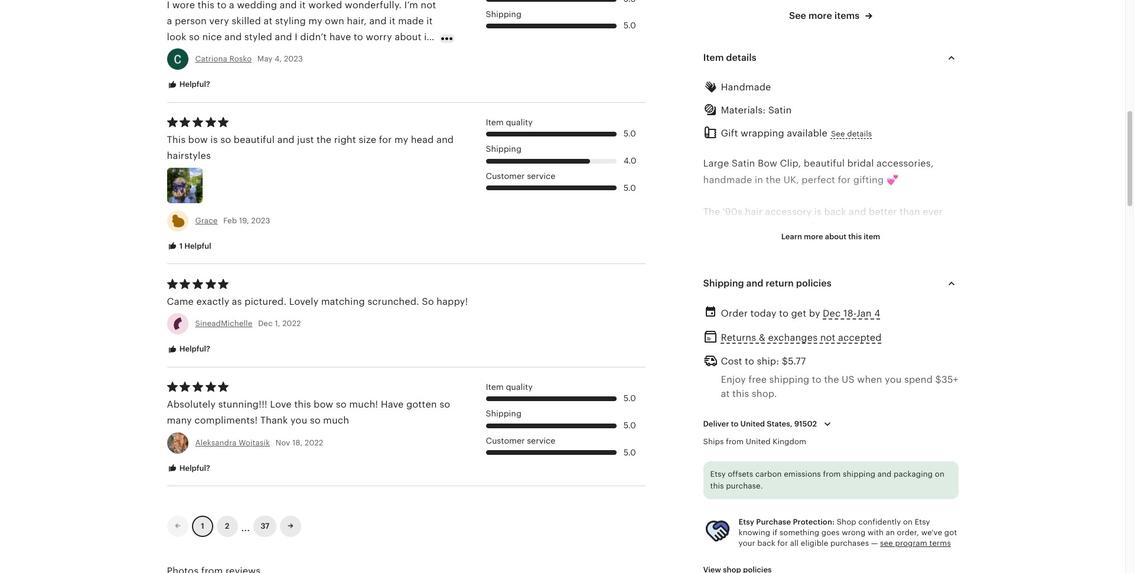 Task type: vqa. For each thing, say whether or not it's contained in the screenshot.
the right bow
yes



Task type: describe. For each thing, give the bounding box(es) containing it.
2 out from the left
[[823, 319, 839, 330]]

learn more about this item
[[781, 232, 880, 241]]

0 horizontal spatial dec
[[258, 319, 273, 328]]

back inside the '90s hair accessory is back and better than ever but one hair trend is making a comeback more so than others and we are totally on board: hair bows; the one- stop-shop for a chic and easier-than-ever updo! 💁‍♀️
[[824, 206, 847, 217]]

days
[[927, 303, 949, 314]]

a up skilled
[[229, 0, 234, 10]]

confidently
[[859, 517, 901, 526]]

2 link
[[217, 516, 238, 537]]

to inside enjoy free shipping to the us when you spend $35+ at this shop.
[[812, 374, 822, 385]]

0 vertical spatial by
[[809, 308, 820, 319]]

inspired for inspired by parisian fashion, ready for spring/summer 22, our bow clips are set to be a hit whether you're travelling abroad  and looking for something a little bit special or keeping it classy as a wedding guest.
[[703, 351, 741, 362]]

inspired by our twin girls tia and nai, we hope you love them just as much as our mink n honey minis🥰
[[703, 431, 957, 458]]

accessory
[[765, 206, 812, 217]]

item
[[864, 232, 880, 241]]

shipping for i wore this to a wedding and it worked wonderfully. i'm not a person very skilled at styling my own hair, and it made it look so nice and styled and i didn't have to worry about it falling out. love it.
[[486, 9, 522, 19]]

of
[[829, 527, 839, 539]]

1 link
[[192, 516, 213, 537]]

happy!
[[437, 296, 468, 307]]

hair right "'90s" at the right of page
[[745, 206, 763, 217]]

it.
[[243, 47, 252, 59]]

service for absolutely stunning!!! love this bow so much! have gotten so many compliments! thank you so much
[[527, 436, 556, 445]]

as inside inspired by parisian fashion, ready for spring/summer 22, our bow clips are set to be a hit whether you're travelling abroad  and looking for something a little bit special or keeping it classy as a wedding guest.
[[830, 399, 840, 410]]

easier-
[[818, 254, 849, 266]]

customer for absolutely stunning!!! love this bow so much! have gotten so many compliments! thank you so much
[[486, 436, 525, 445]]

1 vertical spatial 2022
[[305, 438, 323, 447]]

united for from
[[746, 437, 771, 446]]

at inside enjoy free shipping to the us when you spend $35+ at this shop.
[[721, 388, 730, 399]]

aleksandra
[[195, 438, 237, 447]]

2 vertical spatial is
[[789, 222, 796, 233]]

holding
[[769, 511, 804, 523]]

the inside large satin bow clip, beautiful bridal accessories, handmade in the uk, perfect for gifting 💕
[[766, 174, 781, 185]]

so right thank
[[310, 415, 321, 426]]

deliver
[[703, 420, 729, 428]]

it right worry at the top left of page
[[424, 31, 430, 42]]

item quality for absolutely stunning!!! love this bow so much! have gotten so many compliments! thank you so much
[[486, 382, 533, 391]]

ships
[[703, 437, 724, 446]]

cost
[[721, 356, 742, 367]]

hit
[[852, 367, 864, 378]]

this inside "etsy offsets carbon emissions from shipping and packaging on this purchase."
[[710, 481, 724, 490]]

special
[[703, 399, 736, 410]]

bow inside inspired by parisian fashion, ready for spring/summer 22, our bow clips are set to be a hit whether you're travelling abroad  and looking for something a little bit special or keeping it classy as a wedding guest.
[[738, 367, 757, 378]]

something inside inspired by parisian fashion, ready for spring/summer 22, our bow clips are set to be a hit whether you're travelling abroad  and looking for something a little bit special or keeping it classy as a wedding guest.
[[856, 383, 905, 394]]

helpful? for absolutely stunning!!! love this bow so much! have gotten so many compliments! thank you so much
[[178, 464, 210, 472]]

wore
[[172, 0, 195, 10]]

look.
[[872, 544, 895, 555]]

2 5.0 from the top
[[624, 129, 636, 139]]

quality for absolutely stunning!!! love this bow so much! have gotten so many compliments! thank you so much
[[506, 382, 533, 391]]

perfect inside 🍭 made from long lasting, strong materials. 🍭 perfect for holding thick and long hair. 🍭great for different types of hair, especially for securing loose hair or creating a fun look.
[[718, 511, 751, 523]]

a down us
[[842, 399, 848, 410]]

you inside inspired by our twin girls tia and nai, we hope you love them just as much as our mink n honey minis🥰
[[918, 431, 935, 442]]

shop confidently on etsy knowing if something goes wrong with an order, we've got your back for all eligible purchases —
[[739, 517, 957, 548]]

18-
[[844, 308, 857, 319]]

helpful? for came exactly as pictured. lovely matching scrunched. so happy!
[[178, 344, 210, 353]]

customer service for this bow is so beautiful and just the right size for my head and hairstyles
[[486, 171, 556, 181]]

etsy for etsy purchase protection:
[[739, 517, 754, 526]]

the inside 'our gorgeous parisian🗼 hair bows keep your hair in place all day and look ever so stylish. perfect for days out shopping to evenings out on the town.'
[[856, 319, 871, 330]]

have
[[329, 31, 351, 42]]

1 vertical spatial i
[[295, 31, 298, 42]]

see
[[880, 539, 893, 548]]

for up loose
[[743, 527, 756, 539]]

feb
[[223, 216, 237, 225]]

hair inside 🍭 made from long lasting, strong materials. 🍭 perfect for holding thick and long hair. 🍭great for different types of hair, especially for securing loose hair or creating a fun look.
[[773, 544, 791, 555]]

knowing
[[739, 528, 771, 537]]

size
[[359, 134, 376, 145]]

the
[[703, 206, 720, 217]]

22,
[[703, 367, 717, 378]]

for up see program terms link
[[912, 527, 925, 539]]

us
[[842, 374, 855, 385]]

so inside i wore this to a wedding and it worked wonderfully. i'm not a person very skilled at styling my own hair, and it made it look so nice and styled and i didn't have to worry about it falling out. love it.
[[189, 31, 200, 42]]

as down ships from united kingdom
[[749, 447, 759, 458]]

item quality for this bow is so beautiful and just the right size for my head and hairstyles
[[486, 117, 533, 127]]

catriona
[[195, 54, 227, 63]]

a right be
[[844, 367, 850, 378]]

so
[[422, 296, 434, 307]]

in for hair
[[936, 287, 944, 298]]

a inside 🍭 made from long lasting, strong materials. 🍭 perfect for holding thick and long hair. 🍭great for different types of hair, especially for securing loose hair or creating a fun look.
[[847, 544, 852, 555]]

hair, for own
[[347, 15, 367, 26]]

shipping inside enjoy free shipping to the us when you spend $35+ at this shop.
[[770, 374, 810, 385]]

all inside 'our gorgeous parisian🗼 hair bows keep your hair in place all day and look ever so stylish. perfect for days out shopping to evenings out on the town.'
[[731, 303, 742, 314]]

is inside the this bow is so beautiful and just the right size for my head and hairstyles
[[211, 134, 218, 145]]

a left "chic" at the right top of page
[[768, 254, 773, 266]]

1 horizontal spatial 2023
[[284, 54, 303, 63]]

and inside inspired by our twin girls tia and nai, we hope you love them just as much as our mink n honey minis🥰
[[836, 431, 854, 442]]

skilled
[[232, 15, 261, 26]]

absolutely stunning!!! love this bow so much! have gotten so many compliments! thank you so much
[[167, 399, 450, 426]]

on inside "etsy offsets carbon emissions from shipping and packaging on this purchase."
[[935, 470, 945, 479]]

from inside 🍭 made from long lasting, strong materials. 🍭 perfect for holding thick and long hair. 🍭great for different types of hair, especially for securing loose hair or creating a fun look.
[[746, 495, 768, 507]]

service for this bow is so beautiful and just the right size for my head and hairstyles
[[527, 171, 556, 181]]

it left made
[[389, 15, 396, 26]]

18,
[[292, 438, 303, 447]]

and inside inspired by parisian fashion, ready for spring/summer 22, our bow clips are set to be a hit whether you're travelling abroad  and looking for something a little bit special or keeping it classy as a wedding guest.
[[784, 383, 801, 394]]

on inside 'our gorgeous parisian🗼 hair bows keep your hair in place all day and look ever so stylish. perfect for days out shopping to evenings out on the town.'
[[841, 319, 853, 330]]

united for to
[[741, 420, 765, 428]]

your inside 'our gorgeous parisian🗼 hair bows keep your hair in place all day and look ever so stylish. perfect for days out shopping to evenings out on the town.'
[[892, 287, 913, 298]]

made
[[718, 495, 743, 507]]

and inside "etsy offsets carbon emissions from shipping and packaging on this purchase."
[[878, 470, 892, 479]]

it right made
[[427, 15, 433, 26]]

as right exactly
[[232, 296, 242, 307]]

1 vertical spatial long
[[852, 511, 872, 523]]

helpful? button for i wore this to a wedding and it worked wonderfully. i'm not a person very skilled at styling my own hair, and it made it look so nice and styled and i didn't have to worry about it falling out. love it.
[[158, 74, 219, 96]]

1 helpful
[[178, 241, 211, 250]]

so inside the '90s hair accessory is back and better than ever but one hair trend is making a comeback more so than others and we are totally on board: hair bows; the one- stop-shop for a chic and easier-than-ever updo! 💁‍♀️
[[920, 222, 931, 233]]

learn more about this item button
[[773, 227, 889, 248]]

look inside 'our gorgeous parisian🗼 hair bows keep your hair in place all day and look ever so stylish. perfect for days out shopping to evenings out on the town.'
[[783, 303, 803, 314]]

grace link
[[195, 216, 218, 225]]

love inside i wore this to a wedding and it worked wonderfully. i'm not a person very skilled at styling my own hair, and it made it look so nice and styled and i didn't have to worry about it falling out. love it.
[[219, 47, 240, 59]]

about inside dropdown button
[[825, 232, 847, 241]]

quality for this bow is so beautiful and just the right size for my head and hairstyles
[[506, 117, 533, 127]]

cost to ship: $ 5.77
[[721, 356, 806, 367]]

1 vertical spatial is
[[814, 206, 822, 217]]

a left person
[[167, 15, 172, 26]]

shipping and return policies button
[[693, 269, 969, 298]]

this inside i wore this to a wedding and it worked wonderfully. i'm not a person very skilled at styling my own hair, and it made it look so nice and styled and i didn't have to worry about it falling out. love it.
[[198, 0, 214, 10]]

purchase
[[756, 517, 791, 526]]

twin
[[775, 431, 795, 442]]

this inside enjoy free shipping to the us when you spend $35+ at this shop.
[[733, 388, 749, 399]]

satin for materials:
[[768, 105, 792, 116]]

about inside i wore this to a wedding and it worked wonderfully. i'm not a person very skilled at styling my own hair, and it made it look so nice and styled and i didn't have to worry about it falling out. love it.
[[395, 31, 422, 42]]

4,
[[275, 54, 282, 63]]

learn
[[781, 232, 802, 241]]

out.
[[198, 47, 216, 59]]

are inside the '90s hair accessory is back and better than ever but one hair trend is making a comeback more so than others and we are totally on board: hair bows; the one- stop-shop for a chic and easier-than-ever updo! 💁‍♀️
[[771, 238, 786, 250]]

classy
[[799, 399, 827, 410]]

better
[[869, 206, 897, 217]]

the '90s hair accessory is back and better than ever but one hair trend is making a comeback more so than others and we are totally on board: hair bows; the one- stop-shop for a chic and easier-than-ever updo! 💁‍♀️
[[703, 206, 956, 266]]

so right gotten
[[440, 399, 450, 410]]

sineadmichelle
[[195, 319, 252, 328]]

honey
[[854, 447, 884, 458]]

details inside 'gift wrapping available see details'
[[847, 130, 872, 138]]

shipping inside "etsy offsets carbon emissions from shipping and packaging on this purchase."
[[843, 470, 876, 479]]

this bow is so beautiful and just the right size for my head and hairstyles
[[167, 134, 454, 162]]

1 for 1 helpful
[[179, 241, 183, 250]]

item inside dropdown button
[[703, 52, 724, 63]]

states,
[[767, 420, 793, 428]]

grace
[[195, 216, 218, 225]]

not inside i wore this to a wedding and it worked wonderfully. i'm not a person very skilled at styling my own hair, and it made it look so nice and styled and i didn't have to worry about it falling out. love it.
[[421, 0, 436, 10]]

1 horizontal spatial dec
[[823, 308, 841, 319]]

bows;
[[888, 238, 915, 250]]

so left 'much!'
[[336, 399, 347, 410]]

so inside the this bow is so beautiful and just the right size for my head and hairstyles
[[220, 134, 231, 145]]

creating
[[806, 544, 844, 555]]

others
[[703, 238, 733, 250]]

0 vertical spatial from
[[726, 437, 744, 446]]

you inside enjoy free shipping to the us when you spend $35+ at this shop.
[[885, 374, 902, 385]]

0 horizontal spatial see
[[789, 10, 806, 21]]

minis🥰
[[886, 447, 922, 458]]

shop
[[837, 517, 856, 526]]

hair, for of
[[841, 527, 861, 539]]

1 horizontal spatial than
[[934, 222, 954, 233]]

got
[[945, 528, 957, 537]]

set
[[801, 367, 815, 378]]

hair left bows
[[820, 287, 838, 298]]

materials.
[[862, 495, 907, 507]]

this inside absolutely stunning!!! love this bow so much! have gotten so many compliments! thank you so much
[[294, 399, 311, 410]]

nice
[[202, 31, 222, 42]]

something inside shop confidently on etsy knowing if something goes wrong with an order, we've got your back for all eligible purchases —
[[780, 528, 820, 537]]

may
[[257, 54, 273, 63]]

item for this bow is so beautiful and just the right size for my head and hairstyles
[[486, 117, 504, 127]]

handmade
[[703, 174, 752, 185]]

free
[[749, 374, 767, 385]]

matching
[[321, 296, 365, 307]]

customer for this bow is so beautiful and just the right size for my head and hairstyles
[[486, 171, 525, 181]]

enjoy free shipping to the us when you spend $35+ at this shop.
[[721, 374, 958, 399]]

1 5.0 from the top
[[624, 21, 636, 30]]

0 horizontal spatial than
[[900, 206, 920, 217]]

'90s
[[723, 206, 743, 217]]

etsy inside shop confidently on etsy knowing if something goes wrong with an order, we've got your back for all eligible purchases —
[[915, 517, 930, 526]]

own
[[325, 15, 344, 26]]

fun
[[855, 544, 870, 555]]

0 vertical spatial i
[[167, 0, 170, 10]]

in for handmade
[[755, 174, 763, 185]]

we've
[[921, 528, 943, 537]]

for inside 'our gorgeous parisian🗼 hair bows keep your hair in place all day and look ever so stylish. perfect for days out shopping to evenings out on the town.'
[[912, 303, 925, 314]]

2 horizontal spatial ever
[[923, 206, 943, 217]]

gorgeous
[[723, 287, 767, 298]]

1 🍭 from the top
[[703, 495, 715, 507]]

item for absolutely stunning!!! love this bow so much! have gotten so many compliments! thank you so much
[[486, 382, 504, 391]]

we inside the '90s hair accessory is back and better than ever but one hair trend is making a comeback more so than others and we are totally on board: hair bows; the one- stop-shop for a chic and easier-than-ever updo! 💁‍♀️
[[755, 238, 768, 250]]

love inside absolutely stunning!!! love this bow so much! have gotten so many compliments! thank you so much
[[270, 399, 292, 410]]

head
[[411, 134, 434, 145]]

to inside inspired by parisian fashion, ready for spring/summer 22, our bow clips are set to be a hit whether you're travelling abroad  and looking for something a little bit special or keeping it classy as a wedding guest.
[[818, 367, 827, 378]]

with
[[868, 528, 884, 537]]

exchanges
[[768, 332, 818, 343]]

much!
[[349, 399, 378, 410]]

1 vertical spatial 2023
[[251, 216, 270, 225]]

6 5.0 from the top
[[624, 448, 636, 457]]

uk,
[[784, 174, 799, 185]]

place
[[703, 303, 729, 314]]

and inside dropdown button
[[747, 277, 764, 289]]

💁‍♀️
[[925, 254, 937, 266]]

1 for 1
[[201, 522, 204, 531]]

enjoy
[[721, 374, 746, 385]]

stop-
[[703, 254, 727, 266]]

clips
[[760, 367, 782, 378]]

order today to get by dec 18-jan 4
[[721, 308, 881, 319]]

for inside the '90s hair accessory is back and better than ever but one hair trend is making a comeback more so than others and we are totally on board: hair bows; the one- stop-shop for a chic and easier-than-ever updo! 💁‍♀️
[[752, 254, 765, 266]]

abroad
[[749, 383, 781, 394]]

this inside dropdown button
[[849, 232, 862, 241]]

bows
[[840, 287, 865, 298]]

sineadmichelle dec 1, 2022
[[195, 319, 301, 328]]

for up hit
[[863, 351, 876, 362]]

beautiful for clip,
[[804, 158, 845, 169]]



Task type: locate. For each thing, give the bounding box(es) containing it.
1 customer from the top
[[486, 171, 525, 181]]

0 horizontal spatial is
[[211, 134, 218, 145]]

inspired
[[703, 351, 741, 362], [703, 431, 741, 442]]

much down the kingdom
[[762, 447, 788, 458]]

0 horizontal spatial long
[[770, 495, 791, 507]]

2 horizontal spatial from
[[823, 470, 841, 479]]

1 horizontal spatial ever
[[873, 254, 893, 266]]

accepted
[[838, 332, 882, 343]]

the up accepted
[[856, 319, 871, 330]]

is up making
[[814, 206, 822, 217]]

at down enjoy
[[721, 388, 730, 399]]

for down bridal
[[838, 174, 851, 185]]

0 vertical spatial look
[[167, 31, 186, 42]]

see inside 'gift wrapping available see details'
[[831, 130, 845, 138]]

1 vertical spatial back
[[758, 539, 776, 548]]

5.0
[[624, 21, 636, 30], [624, 129, 636, 139], [624, 183, 636, 192], [624, 394, 636, 403], [624, 421, 636, 430], [624, 448, 636, 457]]

love up thank
[[270, 399, 292, 410]]

0 vertical spatial not
[[421, 0, 436, 10]]

this down enjoy
[[733, 388, 749, 399]]

1 horizontal spatial perfect
[[876, 303, 909, 314]]

0 horizontal spatial at
[[264, 15, 273, 26]]

it up "styling"
[[300, 0, 306, 10]]

1 horizontal spatial all
[[790, 539, 799, 548]]

1 vertical spatial you
[[291, 415, 307, 426]]

ever down hair
[[873, 254, 893, 266]]

hair up days
[[915, 287, 933, 298]]

0 vertical spatial in
[[755, 174, 763, 185]]

1 horizontal spatial something
[[856, 383, 905, 394]]

1 vertical spatial hair,
[[841, 527, 861, 539]]

19,
[[239, 216, 249, 225]]

inspired up 22,
[[703, 351, 741, 362]]

gift wrapping available see details
[[721, 128, 872, 139]]

1 vertical spatial much
[[762, 447, 788, 458]]

inspired for inspired by our twin girls tia and nai, we hope you love them just as much as our mink n honey minis🥰
[[703, 431, 741, 442]]

0 horizontal spatial look
[[167, 31, 186, 42]]

by right get at the bottom of page
[[809, 308, 820, 319]]

person
[[175, 15, 207, 26]]

shop.
[[752, 388, 777, 399]]

1 horizontal spatial our
[[757, 431, 773, 442]]

by for our
[[743, 431, 755, 442]]

3 helpful? button from the top
[[158, 458, 219, 479]]

a up board:
[[835, 222, 841, 233]]

at inside i wore this to a wedding and it worked wonderfully. i'm not a person very skilled at styling my own hair, and it made it look so nice and styled and i didn't have to worry about it falling out. love it.
[[264, 15, 273, 26]]

for inside shop confidently on etsy knowing if something goes wrong with an order, we've got your back for all eligible purchases —
[[778, 539, 788, 548]]

0 vertical spatial inspired
[[703, 351, 741, 362]]

1 vertical spatial see
[[831, 130, 845, 138]]

view details of this review photo by grace image
[[167, 168, 202, 203]]

much
[[323, 415, 349, 426], [762, 447, 788, 458]]

0 vertical spatial all
[[731, 303, 742, 314]]

1 vertical spatial all
[[790, 539, 799, 548]]

1 vertical spatial something
[[780, 528, 820, 537]]

🍭 up the 🍭great
[[703, 511, 715, 523]]

1 horizontal spatial about
[[825, 232, 847, 241]]

4 5.0 from the top
[[624, 394, 636, 403]]

in down bow on the right of page
[[755, 174, 763, 185]]

2 helpful? from the top
[[178, 344, 210, 353]]

your inside shop confidently on etsy knowing if something goes wrong with an order, we've got your back for all eligible purchases —
[[739, 539, 756, 548]]

etsy down them
[[710, 470, 726, 479]]

for inside large satin bow clip, beautiful bridal accessories, handmade in the uk, perfect for gifting 💕
[[838, 174, 851, 185]]

my inside i wore this to a wedding and it worked wonderfully. i'm not a person very skilled at styling my own hair, and it made it look so nice and styled and i didn't have to worry about it falling out. love it.
[[309, 15, 322, 26]]

in inside 'our gorgeous parisian🗼 hair bows keep your hair in place all day and look ever so stylish. perfect for days out shopping to evenings out on the town.'
[[936, 287, 944, 298]]

as down the kingdom
[[790, 447, 801, 458]]

1 vertical spatial my
[[395, 134, 408, 145]]

etsy for etsy offsets carbon emissions from shipping and packaging on this purchase.
[[710, 470, 726, 479]]

just inside the this bow is so beautiful and just the right size for my head and hairstyles
[[297, 134, 314, 145]]

for left days
[[912, 303, 925, 314]]

types
[[801, 527, 827, 539]]

lovely
[[289, 296, 319, 307]]

beautiful inside large satin bow clip, beautiful bridal accessories, handmade in the uk, perfect for gifting 💕
[[804, 158, 845, 169]]

is up hairstyles
[[211, 134, 218, 145]]

0 vertical spatial 🍭
[[703, 495, 715, 507]]

united up ships from united kingdom
[[741, 420, 765, 428]]

see program terms link
[[880, 539, 951, 548]]

1 horizontal spatial is
[[789, 222, 796, 233]]

1 horizontal spatial not
[[820, 332, 836, 343]]

much inside absolutely stunning!!! love this bow so much! have gotten so many compliments! thank you so much
[[323, 415, 349, 426]]

etsy up knowing on the bottom right of page
[[739, 517, 754, 526]]

are
[[771, 238, 786, 250], [784, 367, 799, 378]]

you left the love
[[918, 431, 935, 442]]

shipping inside dropdown button
[[703, 277, 744, 289]]

0 vertical spatial than
[[900, 206, 920, 217]]

and inside 🍭 made from long lasting, strong materials. 🍭 perfect for holding thick and long hair. 🍭great for different types of hair, especially for securing loose hair or creating a fun look.
[[832, 511, 849, 523]]

0 horizontal spatial in
[[755, 174, 763, 185]]

0 horizontal spatial ever
[[806, 303, 826, 314]]

out down place
[[703, 319, 719, 330]]

not inside button
[[820, 332, 836, 343]]

be
[[830, 367, 842, 378]]

🍭 left made
[[703, 495, 715, 507]]

just inside inspired by our twin girls tia and nai, we hope you love them just as much as our mink n honey minis🥰
[[730, 447, 747, 458]]

dec left 1,
[[258, 319, 273, 328]]

nov
[[276, 438, 290, 447]]

details inside dropdown button
[[726, 52, 757, 63]]

not
[[421, 0, 436, 10], [820, 332, 836, 343]]

satin inside large satin bow clip, beautiful bridal accessories, handmade in the uk, perfect for gifting 💕
[[732, 158, 755, 169]]

the
[[317, 134, 332, 145], [766, 174, 781, 185], [918, 238, 933, 250], [856, 319, 871, 330], [824, 374, 839, 385]]

just down ships from united kingdom
[[730, 447, 747, 458]]

etsy inside "etsy offsets carbon emissions from shipping and packaging on this purchase."
[[710, 470, 726, 479]]

and
[[280, 0, 297, 10], [369, 15, 387, 26], [225, 31, 242, 42], [275, 31, 292, 42], [277, 134, 295, 145], [437, 134, 454, 145], [849, 206, 866, 217], [735, 238, 753, 250], [798, 254, 815, 266], [747, 277, 764, 289], [763, 303, 781, 314], [784, 383, 801, 394], [836, 431, 854, 442], [878, 470, 892, 479], [832, 511, 849, 523]]

1 vertical spatial service
[[527, 436, 556, 445]]

worked
[[308, 0, 342, 10]]

out left 18-
[[823, 319, 839, 330]]

a left little
[[908, 383, 913, 394]]

scrunched.
[[368, 296, 419, 307]]

from down purchase.
[[746, 495, 768, 507]]

on
[[820, 238, 831, 250], [841, 319, 853, 330], [935, 470, 945, 479], [903, 517, 913, 526]]

much for as
[[762, 447, 788, 458]]

0 vertical spatial hair,
[[347, 15, 367, 26]]

1 left the 2
[[201, 522, 204, 531]]

0 horizontal spatial details
[[726, 52, 757, 63]]

this left item
[[849, 232, 862, 241]]

1 customer service from the top
[[486, 171, 556, 181]]

are inside inspired by parisian fashion, ready for spring/summer 22, our bow clips are set to be a hit whether you're travelling abroad  and looking for something a little bit special or keeping it classy as a wedding guest.
[[784, 367, 799, 378]]

or right the special
[[739, 399, 748, 410]]

one
[[721, 222, 739, 233]]

0 vertical spatial you
[[885, 374, 902, 385]]

keep
[[867, 287, 890, 298]]

2 vertical spatial helpful?
[[178, 464, 210, 472]]

helpful? button for came exactly as pictured. lovely matching scrunched. so happy!
[[158, 339, 219, 360]]

🍭
[[703, 495, 715, 507], [703, 511, 715, 523]]

your down knowing on the bottom right of page
[[739, 539, 756, 548]]

love left it.
[[219, 47, 240, 59]]

0 vertical spatial details
[[726, 52, 757, 63]]

0 vertical spatial helpful?
[[178, 80, 210, 89]]

from
[[726, 437, 744, 446], [823, 470, 841, 479], [746, 495, 768, 507]]

at up styled
[[264, 15, 273, 26]]

0 vertical spatial is
[[211, 134, 218, 145]]

or inside 🍭 made from long lasting, strong materials. 🍭 perfect for holding thick and long hair. 🍭great for different types of hair, especially for securing loose hair or creating a fun look.
[[794, 544, 803, 555]]

3 5.0 from the top
[[624, 183, 636, 192]]

2022 right 1,
[[282, 319, 301, 328]]

2 inspired from the top
[[703, 431, 741, 442]]

in inside large satin bow clip, beautiful bridal accessories, handmade in the uk, perfect for gifting 💕
[[755, 174, 763, 185]]

shipping for absolutely stunning!!! love this bow so much! have gotten so many compliments! thank you so much
[[486, 409, 522, 418]]

beautiful for so
[[234, 134, 275, 145]]

look down parisian🗼
[[783, 303, 803, 314]]

thank
[[260, 415, 288, 426]]

2 🍭 from the top
[[703, 511, 715, 523]]

hair, up purchases
[[841, 527, 861, 539]]

on right packaging
[[935, 470, 945, 479]]

item
[[703, 52, 724, 63], [486, 117, 504, 127], [486, 382, 504, 391]]

1 vertical spatial item
[[486, 117, 504, 127]]

if
[[773, 528, 778, 537]]

today
[[751, 308, 777, 319]]

and inside 'our gorgeous parisian🗼 hair bows keep your hair in place all day and look ever so stylish. perfect for days out shopping to evenings out on the town.'
[[763, 303, 781, 314]]

on up order,
[[903, 517, 913, 526]]

hair, right own on the top left
[[347, 15, 367, 26]]

look up 'falling'
[[167, 31, 186, 42]]

0 horizontal spatial you
[[291, 415, 307, 426]]

helpful?
[[178, 80, 210, 89], [178, 344, 210, 353], [178, 464, 210, 472]]

than up one-
[[934, 222, 954, 233]]

0 vertical spatial our
[[720, 367, 735, 378]]

2 service from the top
[[527, 436, 556, 445]]

updo!
[[895, 254, 922, 266]]

sineadmichelle link
[[195, 319, 252, 328]]

2 vertical spatial our
[[803, 447, 819, 458]]

1 horizontal spatial back
[[824, 206, 847, 217]]

on inside the '90s hair accessory is back and better than ever but one hair trend is making a comeback more so than others and we are totally on board: hair bows; the one- stop-shop for a chic and easier-than-ever updo! 💁‍♀️
[[820, 238, 831, 250]]

0 vertical spatial item quality
[[486, 117, 533, 127]]

perfect inside 'our gorgeous parisian🗼 hair bows keep your hair in place all day and look ever so stylish. perfect for days out shopping to evenings out on the town.'
[[876, 303, 909, 314]]

1 out from the left
[[703, 319, 719, 330]]

1 horizontal spatial long
[[852, 511, 872, 523]]

you're
[[907, 367, 935, 378]]

on up the easier-
[[820, 238, 831, 250]]

hair, inside 🍭 made from long lasting, strong materials. 🍭 perfect for holding thick and long hair. 🍭great for different types of hair, especially for securing loose hair or creating a fun look.
[[841, 527, 861, 539]]

more inside the '90s hair accessory is back and better than ever but one hair trend is making a comeback more so than others and we are totally on board: hair bows; the one- stop-shop for a chic and easier-than-ever updo! 💁‍♀️
[[894, 222, 918, 233]]

2 customer service from the top
[[486, 436, 556, 445]]

1 horizontal spatial or
[[794, 544, 803, 555]]

bit
[[939, 383, 951, 394]]

we
[[755, 238, 768, 250], [877, 431, 890, 442]]

details
[[726, 52, 757, 63], [847, 130, 872, 138]]

this up very
[[198, 0, 214, 10]]

for right size
[[379, 134, 392, 145]]

3 helpful? from the top
[[178, 464, 210, 472]]

i down "styling"
[[295, 31, 298, 42]]

it inside inspired by parisian fashion, ready for spring/summer 22, our bow clips are set to be a hit whether you're travelling abroad  and looking for something a little bit special or keeping it classy as a wedding guest.
[[790, 399, 796, 410]]

nai,
[[856, 431, 874, 442]]

the inside enjoy free shipping to the us when you spend $35+ at this shop.
[[824, 374, 839, 385]]

1 helpful button
[[158, 236, 220, 257]]

dec 18-jan 4 button
[[823, 305, 881, 322]]

1 vertical spatial helpful?
[[178, 344, 210, 353]]

by
[[809, 308, 820, 319], [743, 351, 755, 362], [743, 431, 755, 442]]

beautiful inside the this bow is so beautiful and just the right size for my head and hairstyles
[[234, 134, 275, 145]]

0 horizontal spatial something
[[780, 528, 820, 537]]

see right "available"
[[831, 130, 845, 138]]

to inside 'our gorgeous parisian🗼 hair bows keep your hair in place all day and look ever so stylish. perfect for days out shopping to evenings out on the town.'
[[767, 319, 777, 330]]

pictured.
[[245, 296, 287, 307]]

your right "keep"
[[892, 287, 913, 298]]

the up "💁‍♀️"
[[918, 238, 933, 250]]

exactly
[[196, 296, 229, 307]]

1 vertical spatial item quality
[[486, 382, 533, 391]]

bow left the clips
[[738, 367, 757, 378]]

0 vertical spatial 2023
[[284, 54, 303, 63]]

for up knowing on the bottom right of page
[[753, 511, 766, 523]]

inspired inside inspired by our twin girls tia and nai, we hope you love them just as much as our mink n honey minis🥰
[[703, 431, 741, 442]]

are left set at right
[[784, 367, 799, 378]]

0 vertical spatial 1
[[179, 241, 183, 250]]

1 inspired from the top
[[703, 351, 741, 362]]

5 5.0 from the top
[[624, 421, 636, 430]]

1 vertical spatial from
[[823, 470, 841, 479]]

1 vertical spatial our
[[757, 431, 773, 442]]

all left day
[[731, 303, 742, 314]]

on inside shop confidently on etsy knowing if something goes wrong with an order, we've got your back for all eligible purchases —
[[903, 517, 913, 526]]

37
[[261, 522, 270, 531]]

see more items
[[789, 10, 862, 21]]

our inside inspired by parisian fashion, ready for spring/summer 22, our bow clips are set to be a hit whether you're travelling abroad  and looking for something a little bit special or keeping it classy as a wedding guest.
[[720, 367, 735, 378]]

helpful? button down aleksandra
[[158, 458, 219, 479]]

much down 'much!'
[[323, 415, 349, 426]]

very
[[209, 15, 229, 26]]

stylish.
[[841, 303, 874, 314]]

1 horizontal spatial bow
[[314, 399, 333, 410]]

bow up hairstyles
[[188, 134, 208, 145]]

to inside dropdown button
[[731, 420, 739, 428]]

etsy up we've
[[915, 517, 930, 526]]

0 horizontal spatial 1
[[179, 241, 183, 250]]

1 horizontal spatial you
[[885, 374, 902, 385]]

our
[[703, 287, 721, 298]]

perfect down made
[[718, 511, 751, 523]]

look inside i wore this to a wedding and it worked wonderfully. i'm not a person very skilled at styling my own hair, and it made it look so nice and styled and i didn't have to worry about it falling out. love it.
[[167, 31, 186, 42]]

satin for large
[[732, 158, 755, 169]]

we inside inspired by our twin girls tia and nai, we hope you love them just as much as our mink n honey minis🥰
[[877, 431, 890, 442]]

1 horizontal spatial from
[[746, 495, 768, 507]]

by inside inspired by parisian fashion, ready for spring/summer 22, our bow clips are set to be a hit whether you're travelling abroad  and looking for something a little bit special or keeping it classy as a wedding guest.
[[743, 351, 755, 362]]

see left items
[[789, 10, 806, 21]]

wojtasik
[[239, 438, 270, 447]]

bow inside the this bow is so beautiful and just the right size for my head and hairstyles
[[188, 134, 208, 145]]

just
[[297, 134, 314, 145], [730, 447, 747, 458]]

terms
[[930, 539, 951, 548]]

as down looking
[[830, 399, 840, 410]]

1 vertical spatial satin
[[732, 158, 755, 169]]

but
[[703, 222, 719, 233]]

back inside shop confidently on etsy knowing if something goes wrong with an order, we've got your back for all eligible purchases —
[[758, 539, 776, 548]]

customer service for absolutely stunning!!! love this bow so much! have gotten so many compliments! thank you so much
[[486, 436, 556, 445]]

wedding up skilled
[[237, 0, 277, 10]]

1 vertical spatial look
[[783, 303, 803, 314]]

came exactly as pictured. lovely matching scrunched. so happy!
[[167, 296, 468, 307]]

hair right the one at the top right
[[741, 222, 759, 233]]

0 vertical spatial customer service
[[486, 171, 556, 181]]

0 vertical spatial or
[[739, 399, 748, 410]]

much inside inspired by our twin girls tia and nai, we hope you love them just as much as our mink n honey minis🥰
[[762, 447, 788, 458]]

1 vertical spatial your
[[739, 539, 756, 548]]

helpful? button down 'falling'
[[158, 74, 219, 96]]

fashion,
[[796, 351, 832, 362]]

0 vertical spatial see
[[789, 10, 806, 21]]

2 horizontal spatial you
[[918, 431, 935, 442]]

1 horizontal spatial at
[[721, 388, 730, 399]]

2 vertical spatial ever
[[806, 303, 826, 314]]

bow inside absolutely stunning!!! love this bow so much! have gotten so many compliments! thank you so much
[[314, 399, 333, 410]]

by right the cost
[[743, 351, 755, 362]]

protection:
[[793, 517, 835, 526]]

by for parisian
[[743, 351, 755, 362]]

comeback
[[843, 222, 891, 233]]

satin up 'handmade'
[[732, 158, 755, 169]]

jan
[[857, 308, 872, 319]]

on up accepted
[[841, 319, 853, 330]]

something down the 'etsy purchase protection:'
[[780, 528, 820, 537]]

helpful? down aleksandra
[[178, 464, 210, 472]]

0 horizontal spatial shipping
[[770, 374, 810, 385]]

board:
[[834, 238, 864, 250]]

it
[[300, 0, 306, 10], [389, 15, 396, 26], [427, 15, 433, 26], [424, 31, 430, 42], [790, 399, 796, 410]]

catriona rosko link
[[195, 54, 252, 63]]

my inside the this bow is so beautiful and just the right size for my head and hairstyles
[[395, 134, 408, 145]]

our up travelling
[[720, 367, 735, 378]]

2 customer from the top
[[486, 436, 525, 445]]

2023 right 4,
[[284, 54, 303, 63]]

0 horizontal spatial bow
[[188, 134, 208, 145]]

1 horizontal spatial my
[[395, 134, 408, 145]]

2 horizontal spatial our
[[803, 447, 819, 458]]

helpful? button for absolutely stunning!!! love this bow so much! have gotten so many compliments! thank you so much
[[158, 458, 219, 479]]

or inside inspired by parisian fashion, ready for spring/summer 22, our bow clips are set to be a hit whether you're travelling abroad  and looking for something a little bit special or keeping it classy as a wedding guest.
[[739, 399, 748, 410]]

1 horizontal spatial in
[[936, 287, 944, 298]]

2 vertical spatial by
[[743, 431, 755, 442]]

inspired inside inspired by parisian fashion, ready for spring/summer 22, our bow clips are set to be a hit whether you're travelling abroad  and looking for something a little bit special or keeping it classy as a wedding guest.
[[703, 351, 741, 362]]

more for learn more about this item
[[804, 232, 823, 241]]

worry
[[366, 31, 392, 42]]

i'm
[[404, 0, 418, 10]]

1 helpful? button from the top
[[158, 74, 219, 96]]

from inside "etsy offsets carbon emissions from shipping and packaging on this purchase."
[[823, 470, 841, 479]]

so down person
[[189, 31, 200, 42]]

clip,
[[780, 158, 801, 169]]

or down types
[[794, 544, 803, 555]]

1 quality from the top
[[506, 117, 533, 127]]

tia
[[820, 431, 834, 442]]

the inside the this bow is so beautiful and just the right size for my head and hairstyles
[[317, 134, 332, 145]]

not up fashion,
[[820, 332, 836, 343]]

etsy offsets carbon emissions from shipping and packaging on this purchase.
[[710, 470, 945, 490]]

1 inside button
[[179, 241, 183, 250]]

1 vertical spatial not
[[820, 332, 836, 343]]

1 vertical spatial details
[[847, 130, 872, 138]]

united down deliver to united states, 91502
[[746, 437, 771, 446]]

dec left 18-
[[823, 308, 841, 319]]

hair, inside i wore this to a wedding and it worked wonderfully. i'm not a person very skilled at styling my own hair, and it made it look so nice and styled and i didn't have to worry about it falling out. love it.
[[347, 15, 367, 26]]

0 horizontal spatial our
[[720, 367, 735, 378]]

1 helpful? from the top
[[178, 80, 210, 89]]

1 vertical spatial than
[[934, 222, 954, 233]]

1 item quality from the top
[[486, 117, 533, 127]]

styling
[[275, 15, 306, 26]]

returns & exchanges not accepted button
[[721, 329, 882, 346]]

all inside shop confidently on etsy knowing if something goes wrong with an order, we've got your back for all eligible purchases —
[[790, 539, 799, 548]]

items
[[835, 10, 860, 21]]

i
[[167, 0, 170, 10], [295, 31, 298, 42]]

than
[[900, 206, 920, 217], [934, 222, 954, 233]]

quality
[[506, 117, 533, 127], [506, 382, 533, 391]]

helpful? button down sineadmichelle
[[158, 339, 219, 360]]

not right i'm
[[421, 0, 436, 10]]

back down if
[[758, 539, 776, 548]]

my up didn't
[[309, 15, 322, 26]]

0 vertical spatial we
[[755, 238, 768, 250]]

…
[[241, 517, 250, 535]]

item details button
[[693, 44, 969, 72]]

gifting
[[854, 174, 884, 185]]

wedding inside i wore this to a wedding and it worked wonderfully. i'm not a person very skilled at styling my own hair, and it made it look so nice and styled and i didn't have to worry about it falling out. love it.
[[237, 0, 277, 10]]

ever inside 'our gorgeous parisian🗼 hair bows keep your hair in place all day and look ever so stylish. perfect for days out shopping to evenings out on the town.'
[[806, 303, 826, 314]]

0 horizontal spatial not
[[421, 0, 436, 10]]

0 vertical spatial beautiful
[[234, 134, 275, 145]]

5.77
[[788, 356, 806, 367]]

helpful? down sineadmichelle
[[178, 344, 210, 353]]

so inside 'our gorgeous parisian🗼 hair bows keep your hair in place all day and look ever so stylish. perfect for days out shopping to evenings out on the town.'
[[828, 303, 839, 314]]

shop
[[727, 254, 750, 266]]

0 horizontal spatial etsy
[[710, 470, 726, 479]]

for down hit
[[841, 383, 854, 394]]

so right this
[[220, 134, 231, 145]]

wedding inside inspired by parisian fashion, ready for spring/summer 22, our bow clips are set to be a hit whether you're travelling abroad  and looking for something a little bit special or keeping it classy as a wedding guest.
[[850, 399, 890, 410]]

bow left 'much!'
[[314, 399, 333, 410]]

more inside dropdown button
[[804, 232, 823, 241]]

is down accessory
[[789, 222, 796, 233]]

shipping for this bow is so beautiful and just the right size for my head and hairstyles
[[486, 144, 522, 154]]

made
[[398, 15, 424, 26]]

0 vertical spatial are
[[771, 238, 786, 250]]

2023 right 19,
[[251, 216, 270, 225]]

💕
[[887, 174, 899, 185]]

from down mink
[[823, 470, 841, 479]]

by down deliver to united states, 91502
[[743, 431, 755, 442]]

by inside inspired by our twin girls tia and nai, we hope you love them just as much as our mink n honey minis🥰
[[743, 431, 755, 442]]

2 item quality from the top
[[486, 382, 533, 391]]

united inside dropdown button
[[741, 420, 765, 428]]

service
[[527, 171, 556, 181], [527, 436, 556, 445]]

0 vertical spatial united
[[741, 420, 765, 428]]

you up 18,
[[291, 415, 307, 426]]

the down bow on the right of page
[[766, 174, 781, 185]]

0 vertical spatial long
[[770, 495, 791, 507]]

1 horizontal spatial satin
[[768, 105, 792, 116]]

i left wore at the top left of page
[[167, 0, 170, 10]]

i wore this to a wedding and it worked wonderfully. i'm not a person very skilled at styling my own hair, and it made it look so nice and styled and i didn't have to worry about it falling out. love it.
[[167, 0, 436, 59]]

0 horizontal spatial beautiful
[[234, 134, 275, 145]]

—
[[871, 539, 878, 548]]

0 horizontal spatial i
[[167, 0, 170, 10]]

large
[[703, 158, 729, 169]]

0 vertical spatial satin
[[768, 105, 792, 116]]

for inside the this bow is so beautiful and just the right size for my head and hairstyles
[[379, 134, 392, 145]]

2 helpful? button from the top
[[158, 339, 219, 360]]

0 horizontal spatial back
[[758, 539, 776, 548]]

0 horizontal spatial 2022
[[282, 319, 301, 328]]

1 vertical spatial 1
[[201, 522, 204, 531]]

2 quality from the top
[[506, 382, 533, 391]]

0 vertical spatial back
[[824, 206, 847, 217]]

2 horizontal spatial bow
[[738, 367, 757, 378]]

you inside absolutely stunning!!! love this bow so much! have gotten so many compliments! thank you so much
[[291, 415, 307, 426]]

satin
[[768, 105, 792, 116], [732, 158, 755, 169]]

didn't
[[300, 31, 327, 42]]

1 vertical spatial perfect
[[718, 511, 751, 523]]

a
[[229, 0, 234, 10], [167, 15, 172, 26], [835, 222, 841, 233], [768, 254, 773, 266], [844, 367, 850, 378], [908, 383, 913, 394], [842, 399, 848, 410], [847, 544, 852, 555]]

the inside the '90s hair accessory is back and better than ever but one hair trend is making a comeback more so than others and we are totally on board: hair bows; the one- stop-shop for a chic and easier-than-ever updo! 💁‍♀️
[[918, 238, 933, 250]]

more for see more items
[[809, 10, 832, 21]]

for down different
[[778, 539, 788, 548]]

0 horizontal spatial satin
[[732, 158, 755, 169]]

mink
[[821, 447, 843, 458]]

much for so
[[323, 415, 349, 426]]

0 vertical spatial perfect
[[876, 303, 909, 314]]

ever up one-
[[923, 206, 943, 217]]

1 vertical spatial or
[[794, 544, 803, 555]]

shipping down honey
[[843, 470, 876, 479]]

1 vertical spatial 🍭
[[703, 511, 715, 523]]

helpful? for i wore this to a wedding and it worked wonderfully. i'm not a person very skilled at styling my own hair, and it made it look so nice and styled and i didn't have to worry about it falling out. love it.
[[178, 80, 210, 89]]

1 service from the top
[[527, 171, 556, 181]]



